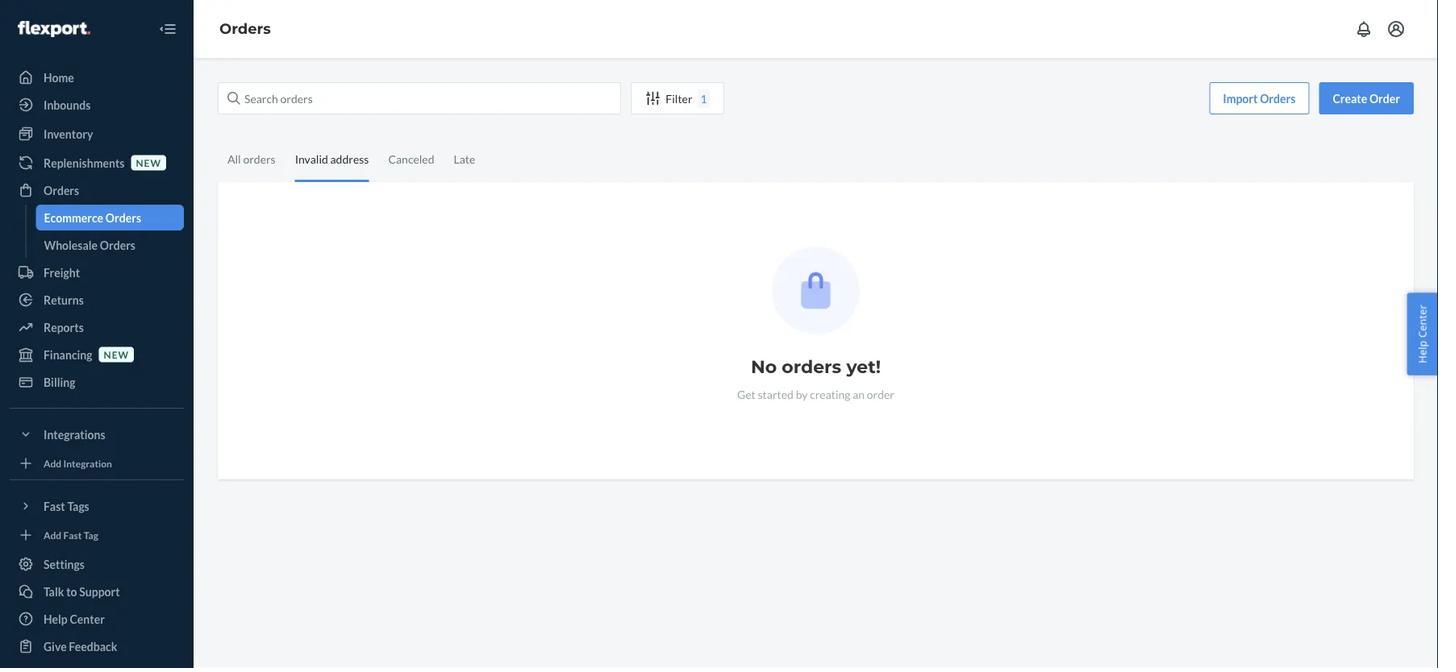 Task type: locate. For each thing, give the bounding box(es) containing it.
1 vertical spatial center
[[70, 613, 105, 627]]

1 horizontal spatial help
[[1416, 341, 1430, 364]]

flexport logo image
[[18, 21, 90, 37]]

1 vertical spatial orders
[[782, 356, 842, 378]]

ecommerce orders
[[44, 211, 141, 225]]

orders link up ecommerce orders
[[10, 178, 184, 203]]

0 vertical spatial add
[[44, 458, 61, 470]]

1 horizontal spatial orders
[[782, 356, 842, 378]]

inbounds
[[44, 98, 91, 112]]

0 vertical spatial orders link
[[219, 20, 271, 38]]

new for replenishments
[[136, 157, 161, 169]]

0 vertical spatial center
[[1416, 305, 1430, 338]]

inventory link
[[10, 121, 184, 147]]

1 horizontal spatial orders link
[[219, 20, 271, 38]]

0 vertical spatial orders
[[243, 152, 276, 166]]

1 horizontal spatial new
[[136, 157, 161, 169]]

home link
[[10, 65, 184, 90]]

0 vertical spatial fast
[[44, 500, 65, 514]]

orders for import orders
[[1261, 92, 1296, 105]]

billing
[[44, 376, 75, 389]]

fast left tag
[[63, 530, 82, 541]]

fast left tags
[[44, 500, 65, 514]]

get
[[738, 388, 756, 401]]

feedback
[[69, 640, 117, 654]]

close navigation image
[[158, 19, 178, 39]]

add left integration
[[44, 458, 61, 470]]

1 vertical spatial help center
[[44, 613, 105, 627]]

open account menu image
[[1387, 19, 1406, 39]]

1 horizontal spatial help center
[[1416, 305, 1430, 364]]

fast inside add fast tag link
[[63, 530, 82, 541]]

wholesale orders
[[44, 238, 136, 252]]

center inside button
[[1416, 305, 1430, 338]]

import orders
[[1224, 92, 1296, 105]]

orders up wholesale orders link
[[106, 211, 141, 225]]

all
[[228, 152, 241, 166]]

returns
[[44, 293, 84, 307]]

0 horizontal spatial new
[[104, 349, 129, 361]]

inventory
[[44, 127, 93, 141]]

add fast tag
[[44, 530, 98, 541]]

add fast tag link
[[10, 526, 184, 545]]

no
[[751, 356, 777, 378]]

help center
[[1416, 305, 1430, 364], [44, 613, 105, 627]]

orders for no
[[782, 356, 842, 378]]

0 horizontal spatial center
[[70, 613, 105, 627]]

reports link
[[10, 315, 184, 341]]

reports
[[44, 321, 84, 334]]

orders up 'ecommerce'
[[44, 184, 79, 197]]

invalid address
[[295, 152, 369, 166]]

help
[[1416, 341, 1430, 364], [44, 613, 68, 627]]

tag
[[84, 530, 98, 541]]

add for add integration
[[44, 458, 61, 470]]

0 horizontal spatial orders link
[[10, 178, 184, 203]]

1 add from the top
[[44, 458, 61, 470]]

ecommerce
[[44, 211, 103, 225]]

no orders yet!
[[751, 356, 881, 378]]

1 vertical spatial new
[[104, 349, 129, 361]]

orders link
[[219, 20, 271, 38], [10, 178, 184, 203]]

new down inventory link
[[136, 157, 161, 169]]

orders down ecommerce orders link at the left
[[100, 238, 136, 252]]

1 horizontal spatial center
[[1416, 305, 1430, 338]]

add integration link
[[10, 454, 184, 474]]

support
[[79, 585, 120, 599]]

import
[[1224, 92, 1258, 105]]

yet!
[[847, 356, 881, 378]]

0 horizontal spatial orders
[[243, 152, 276, 166]]

2 add from the top
[[44, 530, 61, 541]]

add
[[44, 458, 61, 470], [44, 530, 61, 541]]

new down "reports" link
[[104, 349, 129, 361]]

get started by creating an order
[[738, 388, 895, 401]]

0 vertical spatial new
[[136, 157, 161, 169]]

0 horizontal spatial help center
[[44, 613, 105, 627]]

orders up get started by creating an order
[[782, 356, 842, 378]]

add up settings
[[44, 530, 61, 541]]

create order
[[1333, 92, 1401, 105]]

create order link
[[1320, 82, 1415, 115]]

1
[[701, 92, 707, 105]]

1 vertical spatial fast
[[63, 530, 82, 541]]

0 horizontal spatial help
[[44, 613, 68, 627]]

import orders button
[[1210, 82, 1310, 115]]

by
[[796, 388, 808, 401]]

add for add fast tag
[[44, 530, 61, 541]]

orders for all
[[243, 152, 276, 166]]

wholesale orders link
[[36, 232, 184, 258]]

1 vertical spatial add
[[44, 530, 61, 541]]

freight
[[44, 266, 80, 280]]

new
[[136, 157, 161, 169], [104, 349, 129, 361]]

orders link up search image
[[219, 20, 271, 38]]

orders right import at the top right
[[1261, 92, 1296, 105]]

order
[[867, 388, 895, 401]]

center
[[1416, 305, 1430, 338], [70, 613, 105, 627]]

orders inside button
[[1261, 92, 1296, 105]]

creating
[[810, 388, 851, 401]]

all orders
[[228, 152, 276, 166]]

0 vertical spatial help center
[[1416, 305, 1430, 364]]

help inside button
[[1416, 341, 1430, 364]]

add integration
[[44, 458, 112, 470]]

order
[[1370, 92, 1401, 105]]

create
[[1333, 92, 1368, 105]]

billing link
[[10, 370, 184, 395]]

financing
[[44, 348, 92, 362]]

Search orders text field
[[218, 82, 621, 115]]

orders right all
[[243, 152, 276, 166]]

home
[[44, 71, 74, 84]]

0 vertical spatial help
[[1416, 341, 1430, 364]]

fast
[[44, 500, 65, 514], [63, 530, 82, 541]]

wholesale
[[44, 238, 98, 252]]

orders
[[243, 152, 276, 166], [782, 356, 842, 378]]

orders
[[219, 20, 271, 38], [1261, 92, 1296, 105], [44, 184, 79, 197], [106, 211, 141, 225], [100, 238, 136, 252]]

1 vertical spatial help
[[44, 613, 68, 627]]



Task type: describe. For each thing, give the bounding box(es) containing it.
filter 1
[[666, 92, 707, 105]]

integrations button
[[10, 422, 184, 448]]

integrations
[[44, 428, 105, 442]]

an
[[853, 388, 865, 401]]

orders for wholesale orders
[[100, 238, 136, 252]]

ecommerce orders link
[[36, 205, 184, 231]]

talk to support
[[44, 585, 120, 599]]

help center button
[[1408, 293, 1439, 376]]

fast tags button
[[10, 494, 184, 520]]

give
[[44, 640, 67, 654]]

empty list image
[[772, 247, 860, 335]]

orders for ecommerce orders
[[106, 211, 141, 225]]

fast tags
[[44, 500, 89, 514]]

help center link
[[10, 607, 184, 633]]

open notifications image
[[1355, 19, 1374, 39]]

freight link
[[10, 260, 184, 286]]

give feedback button
[[10, 634, 184, 660]]

tags
[[67, 500, 89, 514]]

late
[[454, 152, 476, 166]]

help center inside help center link
[[44, 613, 105, 627]]

settings
[[44, 558, 85, 572]]

returns link
[[10, 287, 184, 313]]

replenishments
[[44, 156, 125, 170]]

address
[[330, 152, 369, 166]]

fast inside fast tags dropdown button
[[44, 500, 65, 514]]

invalid
[[295, 152, 328, 166]]

filter
[[666, 92, 693, 105]]

integration
[[63, 458, 112, 470]]

help center inside help center button
[[1416, 305, 1430, 364]]

orders up search image
[[219, 20, 271, 38]]

started
[[758, 388, 794, 401]]

new for financing
[[104, 349, 129, 361]]

settings link
[[10, 552, 184, 578]]

to
[[66, 585, 77, 599]]

search image
[[228, 92, 240, 105]]

give feedback
[[44, 640, 117, 654]]

canceled
[[388, 152, 435, 166]]

talk
[[44, 585, 64, 599]]

inbounds link
[[10, 92, 184, 118]]

talk to support button
[[10, 579, 184, 605]]

1 vertical spatial orders link
[[10, 178, 184, 203]]



Task type: vqa. For each thing, say whether or not it's contained in the screenshot.
Ecommerce Orders link
yes



